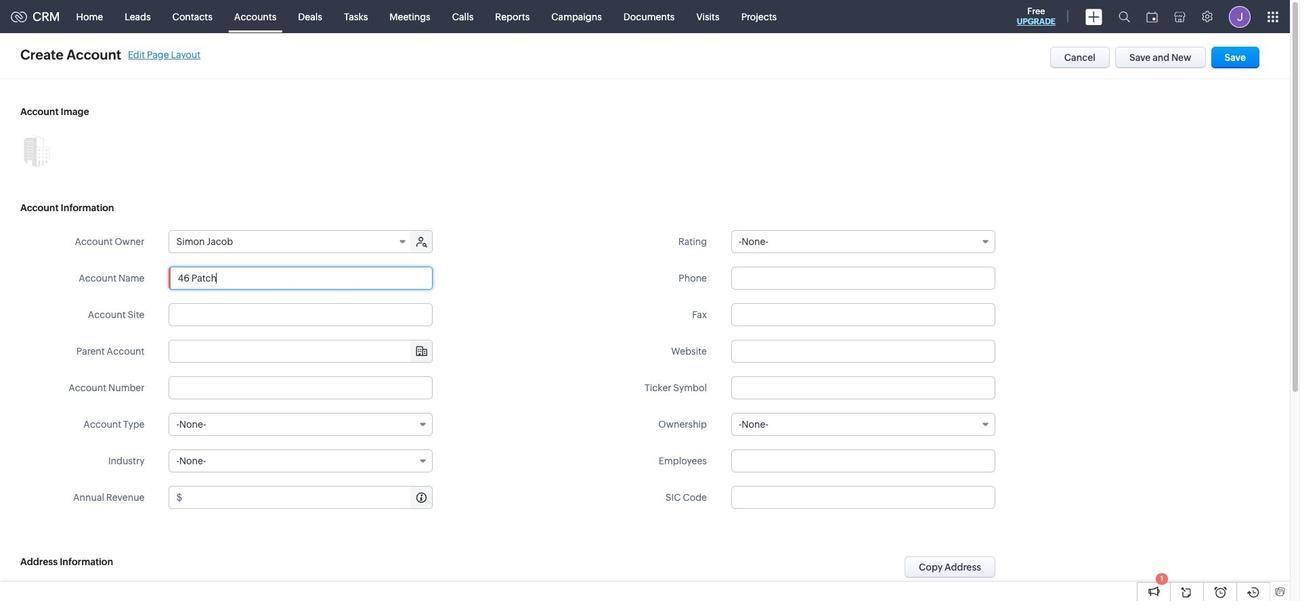 Task type: describe. For each thing, give the bounding box(es) containing it.
calendar image
[[1147, 11, 1158, 22]]

search element
[[1111, 0, 1139, 33]]

create menu image
[[1086, 8, 1103, 25]]

search image
[[1119, 11, 1131, 22]]



Task type: locate. For each thing, give the bounding box(es) containing it.
None text field
[[732, 267, 996, 290], [170, 341, 433, 362], [169, 377, 433, 400], [732, 377, 996, 400], [184, 487, 433, 509], [732, 267, 996, 290], [170, 341, 433, 362], [169, 377, 433, 400], [732, 377, 996, 400], [184, 487, 433, 509]]

logo image
[[11, 11, 27, 22]]

None field
[[732, 230, 996, 253], [170, 231, 412, 253], [170, 341, 433, 362], [169, 413, 433, 436], [732, 413, 996, 436], [169, 450, 433, 473], [732, 230, 996, 253], [170, 231, 412, 253], [170, 341, 433, 362], [169, 413, 433, 436], [732, 413, 996, 436], [169, 450, 433, 473]]

profile element
[[1221, 0, 1259, 33]]

create menu element
[[1078, 0, 1111, 33]]

image image
[[20, 134, 53, 167]]

profile image
[[1230, 6, 1251, 27]]

None text field
[[169, 267, 433, 290], [169, 303, 433, 327], [732, 303, 996, 327], [732, 340, 996, 363], [732, 450, 996, 473], [732, 486, 996, 509], [169, 267, 433, 290], [169, 303, 433, 327], [732, 303, 996, 327], [732, 340, 996, 363], [732, 450, 996, 473], [732, 486, 996, 509]]



Task type: vqa. For each thing, say whether or not it's contained in the screenshot.
the Profile ELEMENT
yes



